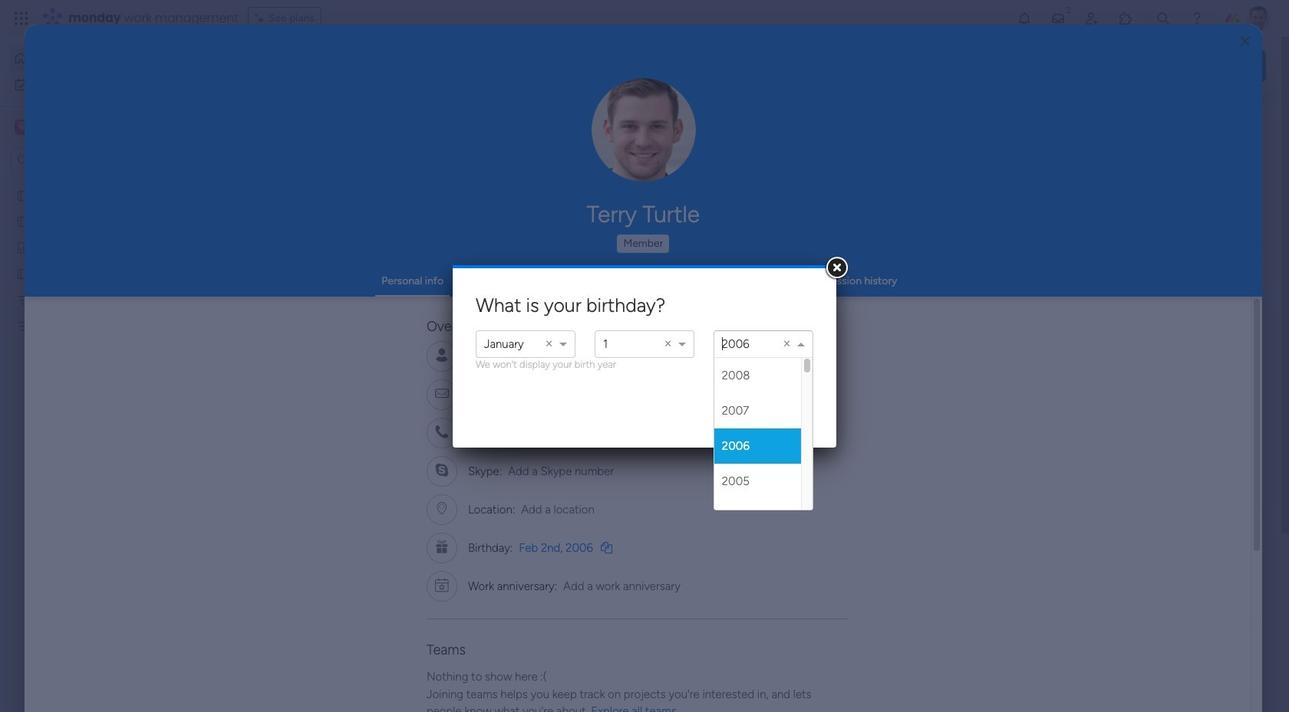 Task type: describe. For each thing, give the bounding box(es) containing it.
update feed image
[[1051, 11, 1066, 26]]

public board image up component image
[[507, 280, 524, 297]]

0 horizontal spatial copied! image
[[570, 350, 582, 362]]

getting started element
[[1036, 559, 1266, 621]]

2006 option
[[714, 429, 801, 464]]

public board image down public dashboard 'image'
[[16, 266, 31, 281]]

1 horizontal spatial add to favorites image
[[957, 281, 972, 296]]

help image
[[1190, 11, 1205, 26]]

2 workspace image from the left
[[17, 119, 27, 136]]

dapulse x slim image
[[1243, 111, 1262, 130]]

2 image
[[1062, 1, 1076, 18]]

1 horizontal spatial copied! image
[[601, 542, 612, 554]]

templates image image
[[1050, 309, 1253, 415]]

monday marketplace image
[[1118, 11, 1134, 26]]

public board image up component icon
[[256, 280, 273, 297]]

search everything image
[[1156, 11, 1171, 26]]



Task type: locate. For each thing, give the bounding box(es) containing it.
1 workspace image from the left
[[15, 119, 30, 136]]

notifications image
[[1017, 11, 1032, 26]]

help center element
[[1036, 633, 1266, 694]]

2008 option
[[714, 358, 801, 394]]

1 horizontal spatial list box
[[714, 358, 813, 535]]

option
[[0, 182, 196, 185], [484, 338, 524, 352], [603, 338, 608, 352], [722, 338, 750, 352]]

1 vertical spatial copied! image
[[601, 542, 612, 554]]

public board image up public board image
[[16, 188, 31, 203]]

2004 option
[[714, 500, 801, 535]]

component image
[[507, 304, 521, 318]]

2007 option
[[714, 394, 801, 429]]

quick search results list box
[[237, 144, 999, 535]]

2005 option
[[714, 464, 801, 500]]

0 horizontal spatial list box
[[0, 179, 196, 546]]

list box
[[0, 179, 196, 546], [714, 358, 813, 535]]

copied! image
[[570, 350, 582, 362], [601, 542, 612, 554]]

0 vertical spatial add to favorites image
[[957, 281, 972, 296]]

close image
[[1241, 36, 1250, 47]]

terry turtle image
[[1246, 6, 1271, 31]]

public dashboard image
[[16, 240, 31, 255]]

None field
[[722, 332, 726, 360]]

0 vertical spatial copied! image
[[570, 350, 582, 362]]

invite members image
[[1084, 11, 1100, 26]]

0 horizontal spatial add to favorites image
[[455, 469, 470, 484]]

1 vertical spatial add to favorites image
[[455, 469, 470, 484]]

see plans image
[[255, 10, 268, 27]]

public board image
[[16, 214, 31, 229]]

component image
[[256, 304, 270, 318]]

select product image
[[14, 11, 29, 26]]

public board image
[[16, 188, 31, 203], [16, 266, 31, 281], [256, 280, 273, 297], [507, 280, 524, 297]]

workspace image
[[15, 119, 30, 136], [17, 119, 27, 136]]

add to favorites image
[[957, 281, 972, 296], [455, 469, 470, 484]]



Task type: vqa. For each thing, say whether or not it's contained in the screenshot.
2 icon
yes



